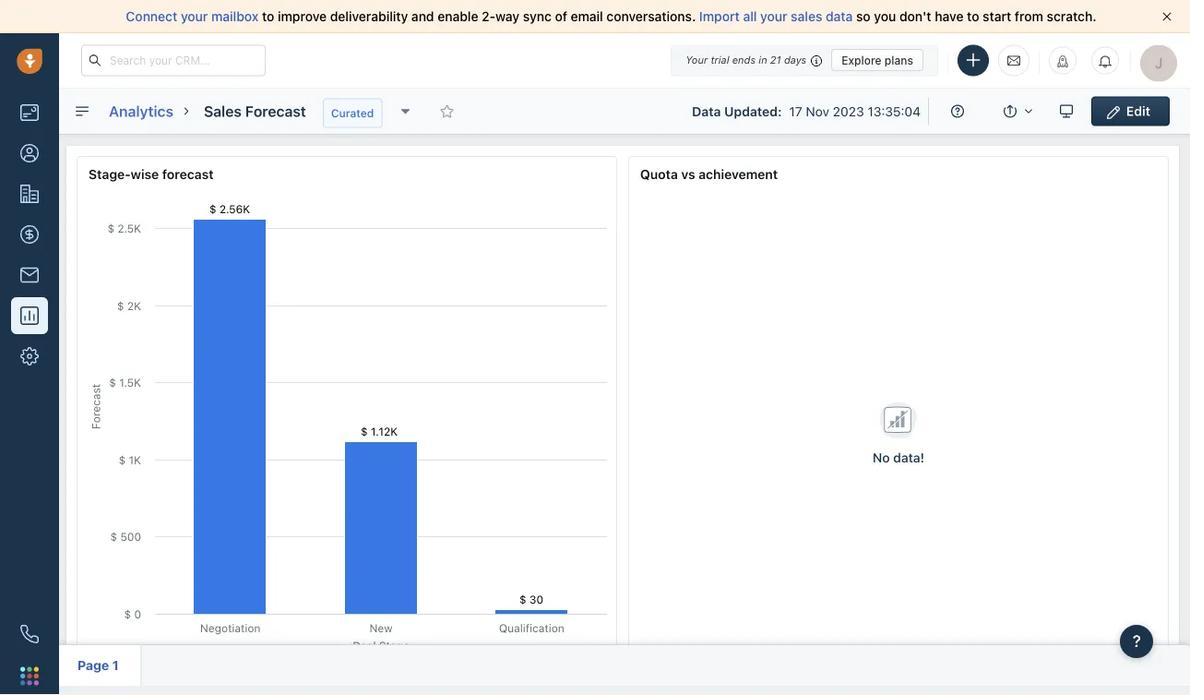 Task type: locate. For each thing, give the bounding box(es) containing it.
1 horizontal spatial your
[[761, 9, 788, 24]]

close image
[[1163, 12, 1172, 21]]

0 horizontal spatial your
[[181, 9, 208, 24]]

2 your from the left
[[761, 9, 788, 24]]

1 horizontal spatial to
[[967, 9, 980, 24]]

import all your sales data link
[[700, 9, 857, 24]]

have
[[935, 9, 964, 24]]

explore plans
[[842, 54, 914, 66]]

in
[[759, 54, 768, 66]]

connect your mailbox link
[[126, 9, 262, 24]]

import
[[700, 9, 740, 24]]

0 horizontal spatial to
[[262, 9, 274, 24]]

improve
[[278, 9, 327, 24]]

explore
[[842, 54, 882, 66]]

2 to from the left
[[967, 9, 980, 24]]

to left start
[[967, 9, 980, 24]]

your left mailbox
[[181, 9, 208, 24]]

to
[[262, 9, 274, 24], [967, 9, 980, 24]]

days
[[784, 54, 807, 66]]

start
[[983, 9, 1012, 24]]

all
[[743, 9, 757, 24]]

your trial ends in 21 days
[[686, 54, 807, 66]]

deliverability
[[330, 9, 408, 24]]

email image
[[1008, 53, 1021, 68]]

your
[[181, 9, 208, 24], [761, 9, 788, 24]]

mailbox
[[211, 9, 259, 24]]

and
[[412, 9, 434, 24]]

you
[[874, 9, 897, 24]]

email
[[571, 9, 603, 24]]

of
[[555, 9, 568, 24]]

sales
[[791, 9, 823, 24]]

your right all
[[761, 9, 788, 24]]

your
[[686, 54, 708, 66]]

to right mailbox
[[262, 9, 274, 24]]

enable
[[438, 9, 479, 24]]

plans
[[885, 54, 914, 66]]

trial
[[711, 54, 730, 66]]



Task type: describe. For each thing, give the bounding box(es) containing it.
phone element
[[11, 616, 48, 653]]

Search your CRM... text field
[[81, 45, 266, 76]]

connect
[[126, 9, 178, 24]]

phone image
[[20, 625, 39, 643]]

ends
[[733, 54, 756, 66]]

scratch.
[[1047, 9, 1097, 24]]

21
[[771, 54, 782, 66]]

from
[[1015, 9, 1044, 24]]

way
[[496, 9, 520, 24]]

conversations.
[[607, 9, 696, 24]]

so
[[857, 9, 871, 24]]

sync
[[523, 9, 552, 24]]

connect your mailbox to improve deliverability and enable 2-way sync of email conversations. import all your sales data so you don't have to start from scratch.
[[126, 9, 1097, 24]]

freshworks switcher image
[[20, 667, 39, 685]]

1 your from the left
[[181, 9, 208, 24]]

2-
[[482, 9, 496, 24]]

data
[[826, 9, 853, 24]]

1 to from the left
[[262, 9, 274, 24]]

don't
[[900, 9, 932, 24]]

explore plans link
[[832, 49, 924, 71]]



Task type: vqa. For each thing, say whether or not it's contained in the screenshot.
and
yes



